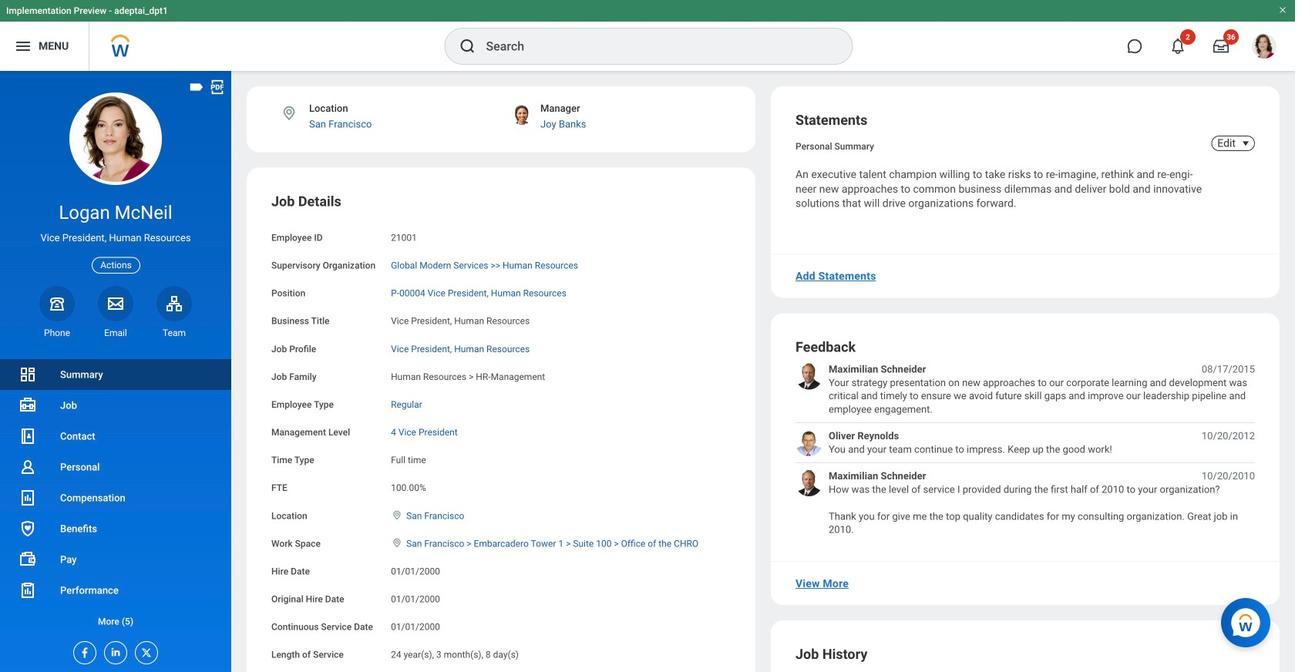 Task type: describe. For each thing, give the bounding box(es) containing it.
tag image
[[188, 79, 205, 96]]

pay image
[[19, 551, 37, 569]]

personal summary element
[[796, 138, 874, 152]]

team logan mcneil element
[[157, 327, 192, 339]]

employee's photo (oliver reynolds) image
[[796, 429, 823, 456]]

summary image
[[19, 365, 37, 384]]

0 horizontal spatial list
[[0, 359, 231, 637]]

facebook image
[[74, 642, 91, 659]]

phone image
[[46, 294, 68, 313]]

1 horizontal spatial list
[[796, 363, 1255, 537]]

navigation pane region
[[0, 71, 231, 672]]

view team image
[[165, 294, 184, 313]]

2 location image from the top
[[391, 538, 403, 549]]



Task type: locate. For each thing, give the bounding box(es) containing it.
view printable version (pdf) image
[[209, 79, 226, 96]]

Search Workday  search field
[[486, 29, 821, 63]]

location image
[[281, 105, 298, 122]]

0 vertical spatial location image
[[391, 510, 403, 521]]

justify image
[[14, 37, 32, 56]]

benefits image
[[19, 520, 37, 538]]

phone logan mcneil element
[[39, 327, 75, 339]]

close environment banner image
[[1278, 5, 1288, 15]]

1 location image from the top
[[391, 510, 403, 521]]

x image
[[136, 642, 153, 659]]

1 employee's photo (maximilian schneider) image from the top
[[796, 363, 823, 390]]

employee's photo (maximilian schneider) image
[[796, 363, 823, 390], [796, 470, 823, 497]]

employee's photo (maximilian schneider) image down employee's photo (oliver reynolds)
[[796, 470, 823, 497]]

performance image
[[19, 581, 37, 600]]

full time element
[[391, 452, 426, 466]]

banner
[[0, 0, 1295, 71]]

mail image
[[106, 294, 125, 313]]

job image
[[19, 396, 37, 415]]

compensation image
[[19, 489, 37, 507]]

inbox large image
[[1214, 39, 1229, 54]]

1 vertical spatial location image
[[391, 538, 403, 549]]

group
[[271, 192, 731, 672]]

contact image
[[19, 427, 37, 446]]

list
[[0, 359, 231, 637], [796, 363, 1255, 537]]

0 vertical spatial employee's photo (maximilian schneider) image
[[796, 363, 823, 390]]

2 employee's photo (maximilian schneider) image from the top
[[796, 470, 823, 497]]

1 vertical spatial employee's photo (maximilian schneider) image
[[796, 470, 823, 497]]

email logan mcneil element
[[98, 327, 133, 339]]

personal image
[[19, 458, 37, 477]]

location image
[[391, 510, 403, 521], [391, 538, 403, 549]]

profile logan mcneil image
[[1252, 34, 1277, 62]]

linkedin image
[[105, 642, 122, 658]]

notifications large image
[[1170, 39, 1186, 54]]

caret down image
[[1237, 137, 1255, 150]]

employee's photo (maximilian schneider) image up employee's photo (oliver reynolds)
[[796, 363, 823, 390]]

search image
[[458, 37, 477, 56]]



Task type: vqa. For each thing, say whether or not it's contained in the screenshot.
'Last' to the top
no



